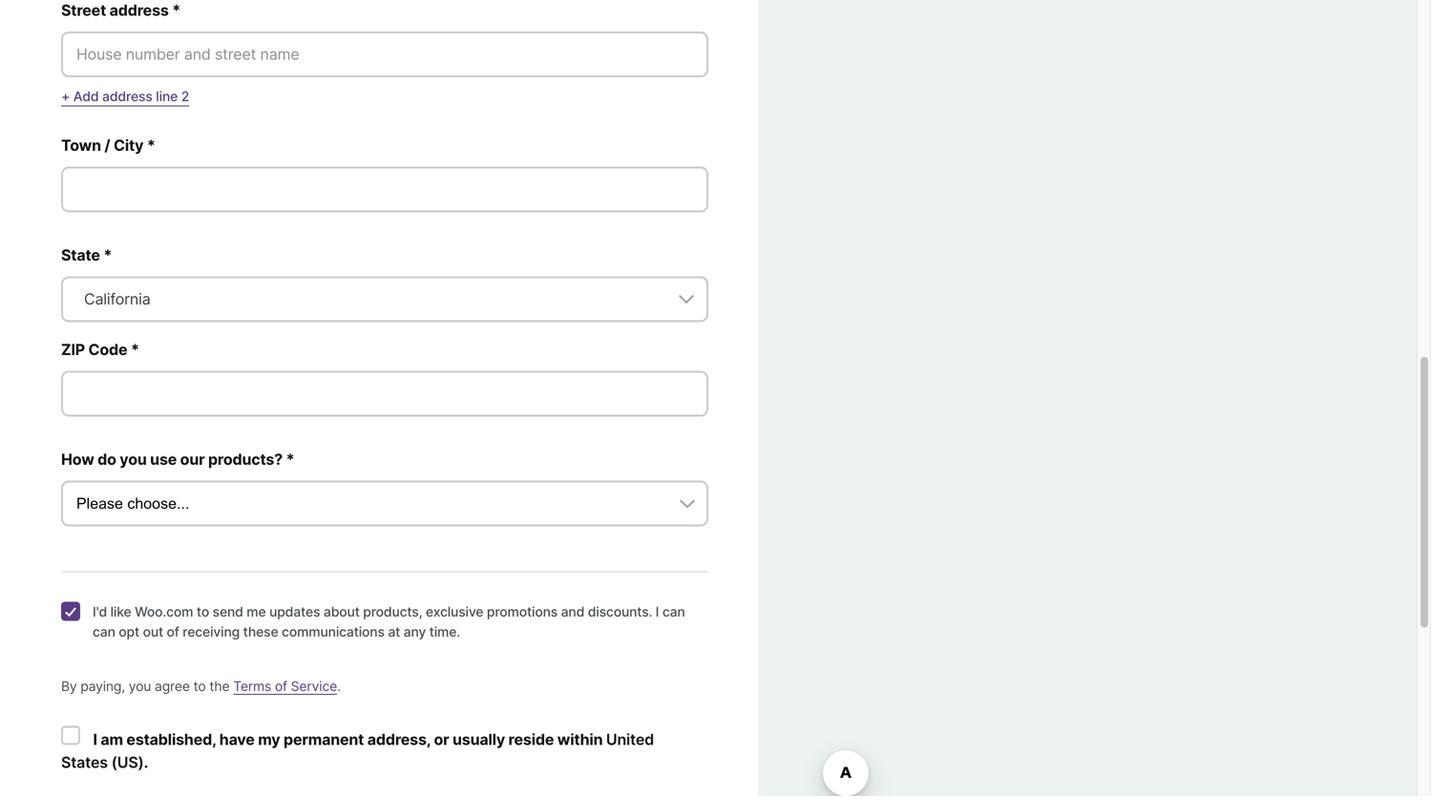 Task type: locate. For each thing, give the bounding box(es) containing it.
0 vertical spatial of
[[167, 624, 179, 641]]

can down i'd
[[93, 624, 115, 641]]

0 vertical spatial .
[[337, 679, 341, 695]]

usually
[[453, 731, 505, 749]]

1 vertical spatial address
[[102, 88, 153, 105]]

to left 'the'
[[194, 679, 206, 695]]

0 horizontal spatial i
[[93, 731, 97, 749]]

address right street
[[110, 1, 169, 20]]

our
[[180, 450, 205, 469]]

do
[[98, 450, 116, 469]]

address left line on the top left of the page
[[102, 88, 153, 105]]

street address *
[[61, 1, 181, 20]]

i am established, have my permanent address, or usually reside within
[[90, 731, 606, 749]]

agree
[[155, 679, 190, 695]]

i right discounts.
[[656, 604, 659, 620]]

*
[[172, 1, 181, 20], [147, 136, 155, 155], [103, 246, 112, 265], [131, 341, 139, 359], [286, 450, 295, 469]]

+ add address line 2
[[61, 88, 189, 105]]

street
[[61, 1, 106, 20]]

California text field
[[76, 288, 693, 311]]

zip code *
[[61, 341, 139, 359]]

can
[[663, 604, 685, 620], [93, 624, 115, 641]]

None text field
[[61, 167, 709, 213]]

you left agree
[[129, 679, 151, 695]]

have
[[219, 731, 255, 749]]

1 vertical spatial .
[[144, 754, 148, 772]]

how do you use our products? *
[[61, 450, 295, 469]]

permanent
[[284, 731, 364, 749]]

address
[[110, 1, 169, 20], [102, 88, 153, 105]]

code
[[88, 341, 127, 359]]

i
[[656, 604, 659, 620], [93, 731, 97, 749]]

united states (us)
[[61, 731, 654, 772]]

to up receiving at the left of the page
[[197, 604, 209, 620]]

. up i am established, have my permanent address, or usually reside within
[[337, 679, 341, 695]]

1 vertical spatial you
[[129, 679, 151, 695]]

to
[[197, 604, 209, 620], [194, 679, 206, 695]]

0 vertical spatial you
[[120, 450, 147, 469]]

you right do
[[120, 450, 147, 469]]

1 horizontal spatial i
[[656, 604, 659, 620]]

i left am
[[93, 731, 97, 749]]

House number and street name text field
[[61, 32, 709, 77]]

0 horizontal spatial of
[[167, 624, 179, 641]]

0 vertical spatial i
[[656, 604, 659, 620]]

you for paying,
[[129, 679, 151, 695]]

states
[[61, 754, 108, 772]]

None checkbox
[[61, 727, 80, 746]]

reside
[[509, 731, 554, 749]]

. down established,
[[144, 754, 148, 772]]

of right the terms
[[275, 679, 287, 695]]

these
[[243, 624, 278, 641]]

by paying, you agree to the terms of service .
[[61, 679, 341, 695]]

/
[[105, 136, 110, 155]]

1 horizontal spatial can
[[663, 604, 685, 620]]

like
[[110, 604, 131, 620]]

of
[[167, 624, 179, 641], [275, 679, 287, 695]]

products,
[[363, 604, 423, 620]]

established,
[[127, 731, 216, 749]]

updates
[[269, 604, 320, 620]]

me
[[247, 604, 266, 620]]

1 vertical spatial of
[[275, 679, 287, 695]]

of right out on the bottom of the page
[[167, 624, 179, 641]]

0 horizontal spatial can
[[93, 624, 115, 641]]

* right city
[[147, 136, 155, 155]]

+ add address line 2 button
[[61, 85, 189, 108]]

of inside i'd like woo.com to send me updates about products, exclusive promotions and discounts. i can can opt out of receiving these communications at any time.
[[167, 624, 179, 641]]

can right discounts.
[[663, 604, 685, 620]]

1 vertical spatial i
[[93, 731, 97, 749]]

california
[[84, 290, 151, 309]]

* right code
[[131, 341, 139, 359]]

state
[[61, 246, 100, 265]]

0 vertical spatial can
[[663, 604, 685, 620]]

within
[[558, 731, 603, 749]]

promotions
[[487, 604, 558, 620]]

1 horizontal spatial of
[[275, 679, 287, 695]]

my
[[258, 731, 280, 749]]

.
[[337, 679, 341, 695], [144, 754, 148, 772]]

* up line on the top left of the page
[[172, 1, 181, 20]]

use
[[150, 450, 177, 469]]

paying,
[[81, 679, 125, 695]]

products?
[[208, 450, 283, 469]]

None text field
[[61, 371, 709, 417]]

united
[[606, 731, 654, 749]]

2
[[181, 88, 189, 105]]

exclusive
[[426, 604, 484, 620]]

you
[[120, 450, 147, 469], [129, 679, 151, 695]]

0 horizontal spatial .
[[144, 754, 148, 772]]

address inside button
[[102, 88, 153, 105]]

town / city *
[[61, 136, 155, 155]]

0 vertical spatial to
[[197, 604, 209, 620]]



Task type: vqa. For each thing, say whether or not it's contained in the screenshot.
+
yes



Task type: describe. For each thing, give the bounding box(es) containing it.
send
[[213, 604, 243, 620]]

discounts.
[[588, 604, 653, 620]]

* right products?
[[286, 450, 295, 469]]

* right state
[[103, 246, 112, 265]]

the
[[210, 679, 230, 695]]

city
[[114, 136, 144, 155]]

state *
[[61, 246, 112, 265]]

out
[[143, 624, 163, 641]]

receiving
[[183, 624, 240, 641]]

i inside i'd like woo.com to send me updates about products, exclusive promotions and discounts. i can can opt out of receiving these communications at any time.
[[656, 604, 659, 620]]

(us)
[[111, 754, 144, 772]]

terms
[[233, 679, 271, 695]]

how
[[61, 450, 94, 469]]

at
[[388, 624, 400, 641]]

line
[[156, 88, 178, 105]]

or
[[434, 731, 449, 749]]

you for do
[[120, 450, 147, 469]]

opt
[[119, 624, 140, 641]]

terms of service link
[[233, 679, 337, 695]]

service
[[291, 679, 337, 695]]

by
[[61, 679, 77, 695]]

i'd
[[93, 604, 107, 620]]

communications
[[282, 624, 385, 641]]

am
[[101, 731, 123, 749]]

woo.com
[[135, 604, 193, 620]]

0 vertical spatial address
[[110, 1, 169, 20]]

+
[[61, 88, 70, 105]]

i'd like woo.com to send me updates about products, exclusive promotions and discounts. i can can opt out of receiving these communications at any time.
[[93, 604, 685, 641]]

and
[[561, 604, 585, 620]]

State field
[[61, 277, 709, 322]]

I'd like Woo.com to send me updates about products, exclusive promotions and discounts. I can can opt out of receiving these communications at any time. checkbox
[[61, 602, 80, 621]]

add
[[73, 88, 99, 105]]

address,
[[368, 731, 431, 749]]

1 horizontal spatial .
[[337, 679, 341, 695]]

any
[[404, 624, 426, 641]]

about
[[324, 604, 360, 620]]

town
[[61, 136, 101, 155]]

time.
[[430, 624, 460, 641]]

zip
[[61, 341, 85, 359]]

1 vertical spatial to
[[194, 679, 206, 695]]

to inside i'd like woo.com to send me updates about products, exclusive promotions and discounts. i can can opt out of receiving these communications at any time.
[[197, 604, 209, 620]]

1 vertical spatial can
[[93, 624, 115, 641]]



